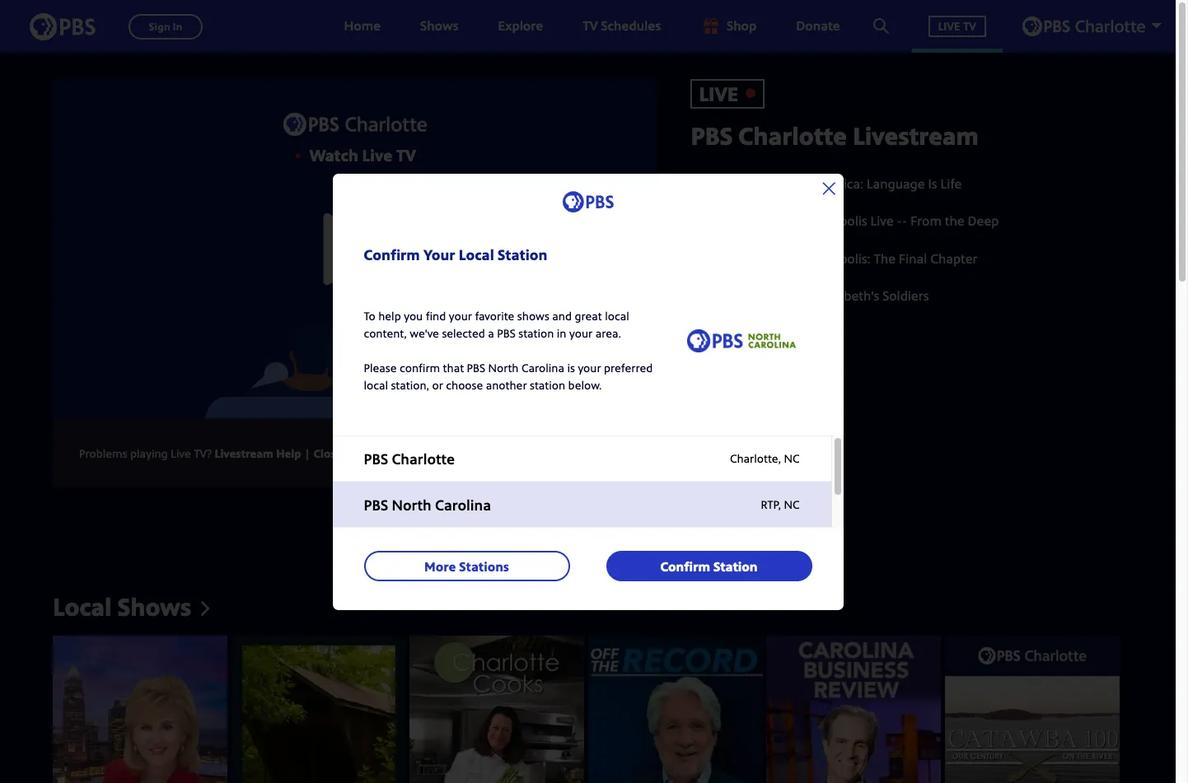 Task type: describe. For each thing, give the bounding box(es) containing it.
more stations button
[[364, 551, 570, 582]]

station inside button
[[713, 558, 758, 576]]

problems
[[79, 446, 127, 461]]

tv?
[[194, 446, 212, 461]]

0 horizontal spatial station
[[498, 244, 547, 264]]

2 - from the left
[[902, 212, 907, 230]]

confirm for confirm station
[[660, 558, 710, 576]]

is your preferred local station, or choose another station below.
[[364, 360, 653, 393]]

pbs charlotte
[[364, 449, 455, 469]]

confirm station button
[[606, 551, 812, 582]]

pbs north carolina image
[[687, 330, 795, 353]]

is
[[928, 175, 937, 193]]

area.
[[595, 326, 621, 341]]

pbs inside the to help you find your favorite shows and great local content, we've selected a pbs station in your area.
[[497, 326, 516, 341]]

to help you find your favorite shows and great local content, we've selected a pbs station in your area.
[[364, 308, 629, 341]]

from
[[911, 212, 942, 230]]

confirm for confirm your local station
[[364, 244, 420, 264]]

indianapolis:
[[796, 249, 870, 267]]

closed
[[314, 446, 349, 461]]

in
[[557, 326, 566, 341]]

timezone: eastern
[[691, 344, 804, 362]]

more
[[424, 558, 456, 576]]

help
[[378, 308, 401, 324]]

live for uss indianapolis live -- from the deep
[[870, 212, 894, 230]]

we've
[[410, 326, 439, 341]]

is
[[567, 360, 575, 376]]

uss indianapolis live -- from the deep
[[770, 212, 999, 230]]

charlotte,
[[730, 451, 781, 467]]

uss indianapolis: the final chapter
[[770, 249, 978, 267]]

native
[[770, 175, 808, 193]]

1 - from the left
[[897, 212, 902, 230]]

rtp,
[[761, 497, 781, 512]]

chapter
[[930, 249, 978, 267]]

content,
[[364, 326, 407, 341]]

great
[[575, 308, 602, 324]]

nc for pbs charlotte
[[784, 451, 800, 467]]

confirm your local station
[[364, 244, 547, 264]]

selected
[[442, 326, 485, 341]]

please confirm that pbs north carolina
[[364, 360, 564, 376]]

charlotte, nc
[[730, 451, 800, 467]]

closed captioning link
[[314, 446, 411, 461]]

0 horizontal spatial north
[[392, 495, 431, 515]]

pbs for pbs charlotte
[[364, 449, 388, 469]]

shows
[[517, 308, 549, 324]]

1 vertical spatial your
[[569, 326, 593, 341]]

charlotte for pbs charlotte livestream
[[738, 119, 847, 152]]

final
[[899, 249, 927, 267]]

preferred
[[604, 360, 653, 376]]

local inside 'is your preferred local station, or choose another station below.'
[[364, 377, 388, 393]]

1 vertical spatial local
[[53, 590, 112, 624]]

1 vertical spatial livestream
[[215, 446, 273, 461]]

2:00
[[691, 175, 717, 193]]

pbs for pbs charlotte livestream
[[691, 119, 733, 152]]

life
[[940, 175, 962, 193]]

pbs image
[[30, 8, 96, 45]]

problems playing live tv? livestream help | closed captioning
[[79, 446, 411, 461]]

finding elizabeth's soldiers
[[770, 287, 929, 305]]

please
[[364, 360, 397, 376]]

shows
[[118, 590, 191, 624]]

0 vertical spatial carolina
[[522, 360, 564, 376]]

timezone:
[[691, 344, 754, 362]]

soldiers
[[883, 287, 929, 305]]

favorite
[[475, 308, 514, 324]]



Task type: vqa. For each thing, say whether or not it's contained in the screenshot.
"local" in the 'is your preferred local station, or choose another station below.'
yes



Task type: locate. For each thing, give the bounding box(es) containing it.
document containing pbs charlotte
[[332, 268, 843, 610]]

carolina up more stations
[[435, 495, 491, 515]]

station down shows
[[518, 326, 554, 341]]

1 uss from the top
[[770, 212, 793, 230]]

station inside the to help you find your favorite shows and great local content, we've selected a pbs station in your area.
[[518, 326, 554, 341]]

1 vertical spatial live
[[870, 212, 894, 230]]

that
[[443, 360, 464, 376]]

elizabeth's
[[817, 287, 879, 305]]

confirm your local station dialog
[[332, 173, 843, 610]]

live
[[699, 80, 738, 107], [870, 212, 894, 230], [171, 446, 191, 461]]

0 horizontal spatial livestream
[[215, 446, 273, 461]]

nc right charlotte, at the right
[[784, 451, 800, 467]]

charlotte inside document
[[392, 449, 455, 469]]

1 vertical spatial station
[[713, 558, 758, 576]]

uss for uss indianapolis live -- from the deep
[[770, 212, 793, 230]]

local up "area."
[[605, 308, 629, 324]]

and
[[552, 308, 572, 324]]

live for problems playing live tv? livestream help | closed captioning
[[171, 446, 191, 461]]

1 vertical spatial charlotte
[[392, 449, 455, 469]]

1 horizontal spatial local
[[605, 308, 629, 324]]

document
[[332, 268, 843, 610]]

0 vertical spatial confirm
[[364, 244, 420, 264]]

uss down the native
[[770, 212, 793, 230]]

0 horizontal spatial live
[[171, 446, 191, 461]]

pbs for pbs north carolina
[[364, 495, 388, 515]]

language
[[867, 175, 925, 193]]

2 nc from the top
[[784, 497, 800, 512]]

1 horizontal spatial confirm
[[660, 558, 710, 576]]

1 vertical spatial uss
[[770, 249, 793, 267]]

america:
[[811, 175, 863, 193]]

the
[[874, 249, 896, 267]]

uss for uss indianapolis: the final chapter
[[770, 249, 793, 267]]

0 vertical spatial local
[[459, 244, 494, 264]]

carolina left is
[[522, 360, 564, 376]]

below.
[[568, 377, 602, 393]]

north
[[488, 360, 519, 376], [392, 495, 431, 515]]

2 vertical spatial live
[[171, 446, 191, 461]]

indianapolis
[[796, 212, 867, 230]]

0 horizontal spatial carolina
[[435, 495, 491, 515]]

1 vertical spatial carolina
[[435, 495, 491, 515]]

your down great
[[569, 326, 593, 341]]

-
[[897, 212, 902, 230], [902, 212, 907, 230]]

pbs north carolina
[[364, 495, 491, 515]]

or
[[432, 377, 443, 393]]

1 horizontal spatial charlotte
[[738, 119, 847, 152]]

carolina
[[522, 360, 564, 376], [435, 495, 491, 515]]

nc for pbs north carolina
[[784, 497, 800, 512]]

station left below.
[[530, 377, 565, 393]]

more stations
[[424, 558, 509, 576]]

choose
[[446, 377, 483, 393]]

another
[[486, 377, 527, 393]]

pbs up choose
[[467, 360, 485, 376]]

0 vertical spatial station
[[518, 326, 554, 341]]

charlotte up the pbs north carolina
[[392, 449, 455, 469]]

help
[[276, 446, 301, 461]]

1 vertical spatial north
[[392, 495, 431, 515]]

1 vertical spatial station
[[530, 377, 565, 393]]

your
[[423, 244, 455, 264]]

local left 'shows'
[[53, 590, 112, 624]]

uss
[[770, 212, 793, 230], [770, 249, 793, 267]]

pbs right closed
[[364, 449, 388, 469]]

nc
[[784, 451, 800, 467], [784, 497, 800, 512]]

station
[[498, 244, 547, 264], [713, 558, 758, 576]]

0 vertical spatial north
[[488, 360, 519, 376]]

rtp, nc
[[761, 497, 800, 512]]

0 horizontal spatial local
[[53, 590, 112, 624]]

1 horizontal spatial livestream
[[853, 119, 979, 152]]

north up another
[[488, 360, 519, 376]]

pbs charlotte livestream
[[691, 119, 979, 152]]

0 vertical spatial your
[[449, 308, 472, 324]]

livestream
[[853, 119, 979, 152], [215, 446, 273, 461]]

the
[[945, 212, 964, 230]]

local down please
[[364, 377, 388, 393]]

north down pbs charlotte
[[392, 495, 431, 515]]

0 vertical spatial livestream
[[853, 119, 979, 152]]

pbs
[[691, 119, 733, 152], [497, 326, 516, 341], [467, 360, 485, 376], [364, 449, 388, 469], [364, 495, 388, 515]]

pbs right "a"
[[497, 326, 516, 341]]

0 horizontal spatial charlotte
[[392, 449, 455, 469]]

station,
[[391, 377, 429, 393]]

1 horizontal spatial north
[[488, 360, 519, 376]]

2:00 pm
[[691, 175, 739, 193]]

0 vertical spatial charlotte
[[738, 119, 847, 152]]

you
[[404, 308, 423, 324]]

deep
[[968, 212, 999, 230]]

1 horizontal spatial local
[[459, 244, 494, 264]]

0 horizontal spatial local
[[364, 377, 388, 393]]

0 vertical spatial nc
[[784, 451, 800, 467]]

local inside dialog
[[459, 244, 494, 264]]

find
[[426, 308, 446, 324]]

0 vertical spatial local
[[605, 308, 629, 324]]

0 vertical spatial live
[[699, 80, 738, 107]]

uss up 'finding'
[[770, 249, 793, 267]]

nc right rtp,
[[784, 497, 800, 512]]

livestream right tv?
[[215, 446, 273, 461]]

0 horizontal spatial confirm
[[364, 244, 420, 264]]

to
[[364, 308, 375, 324]]

1 horizontal spatial live
[[699, 80, 738, 107]]

finding
[[770, 287, 814, 305]]

charlotte
[[738, 119, 847, 152], [392, 449, 455, 469]]

local
[[605, 308, 629, 324], [364, 377, 388, 393]]

|
[[304, 446, 311, 461]]

your up below.
[[578, 360, 601, 376]]

your inside 'is your preferred local station, or choose another station below.'
[[578, 360, 601, 376]]

confirm
[[364, 244, 420, 264], [660, 558, 710, 576]]

1 vertical spatial nc
[[784, 497, 800, 512]]

local inside the to help you find your favorite shows and great local content, we've selected a pbs station in your area.
[[605, 308, 629, 324]]

confirm
[[400, 360, 440, 376]]

station inside 'is your preferred local station, or choose another station below.'
[[530, 377, 565, 393]]

1 nc from the top
[[784, 451, 800, 467]]

0 vertical spatial uss
[[770, 212, 793, 230]]

2 vertical spatial your
[[578, 360, 601, 376]]

charlotte for pbs charlotte
[[392, 449, 455, 469]]

0 vertical spatial station
[[498, 244, 547, 264]]

your
[[449, 308, 472, 324], [569, 326, 593, 341], [578, 360, 601, 376]]

local shows link
[[53, 590, 209, 624]]

stations
[[459, 558, 509, 576]]

pbs down captioning at the left of page
[[364, 495, 388, 515]]

station
[[518, 326, 554, 341], [530, 377, 565, 393]]

pbs up the 2:00 pm
[[691, 119, 733, 152]]

pm
[[720, 175, 739, 193]]

captioning
[[352, 446, 411, 461]]

1 vertical spatial confirm
[[660, 558, 710, 576]]

2 uss from the top
[[770, 249, 793, 267]]

your up selected
[[449, 308, 472, 324]]

1 horizontal spatial station
[[713, 558, 758, 576]]

1 horizontal spatial carolina
[[522, 360, 564, 376]]

local
[[459, 244, 494, 264], [53, 590, 112, 624]]

charlotte up the native
[[738, 119, 847, 152]]

1 vertical spatial local
[[364, 377, 388, 393]]

playing
[[130, 446, 168, 461]]

livestream up is
[[853, 119, 979, 152]]

native america: language is life
[[770, 175, 962, 193]]

confirm inside button
[[660, 558, 710, 576]]

local right your
[[459, 244, 494, 264]]

a
[[488, 326, 494, 341]]

confirm station
[[660, 558, 758, 576]]

2 horizontal spatial live
[[870, 212, 894, 230]]

livestream help link
[[215, 446, 301, 461]]

eastern
[[757, 344, 804, 362]]

local shows
[[53, 590, 191, 624]]



